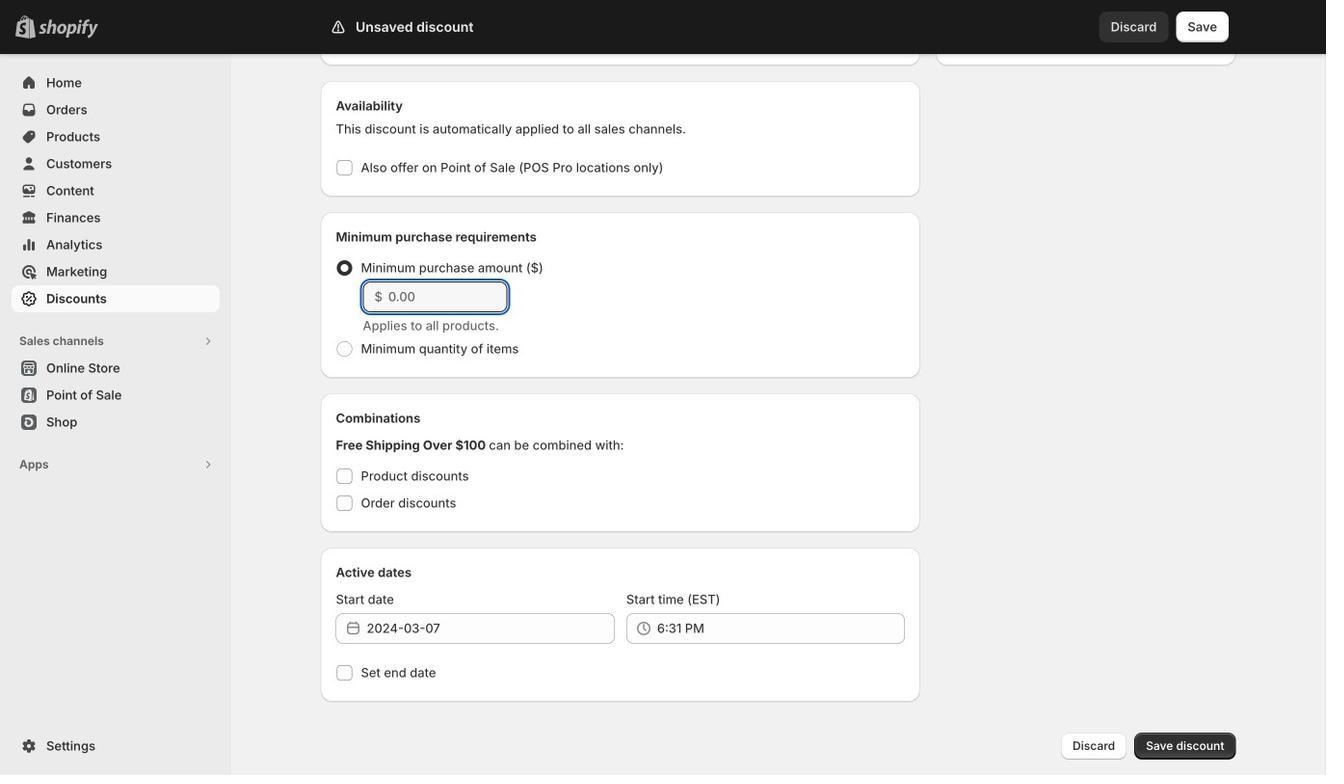 Task type: locate. For each thing, give the bounding box(es) containing it.
shopify image
[[39, 19, 98, 38]]

0.00 text field
[[389, 282, 508, 312]]



Task type: describe. For each thing, give the bounding box(es) containing it.
YYYY-MM-DD text field
[[367, 613, 615, 644]]

Enter time text field
[[658, 613, 906, 644]]



Task type: vqa. For each thing, say whether or not it's contained in the screenshot.
Search countries Text Box
no



